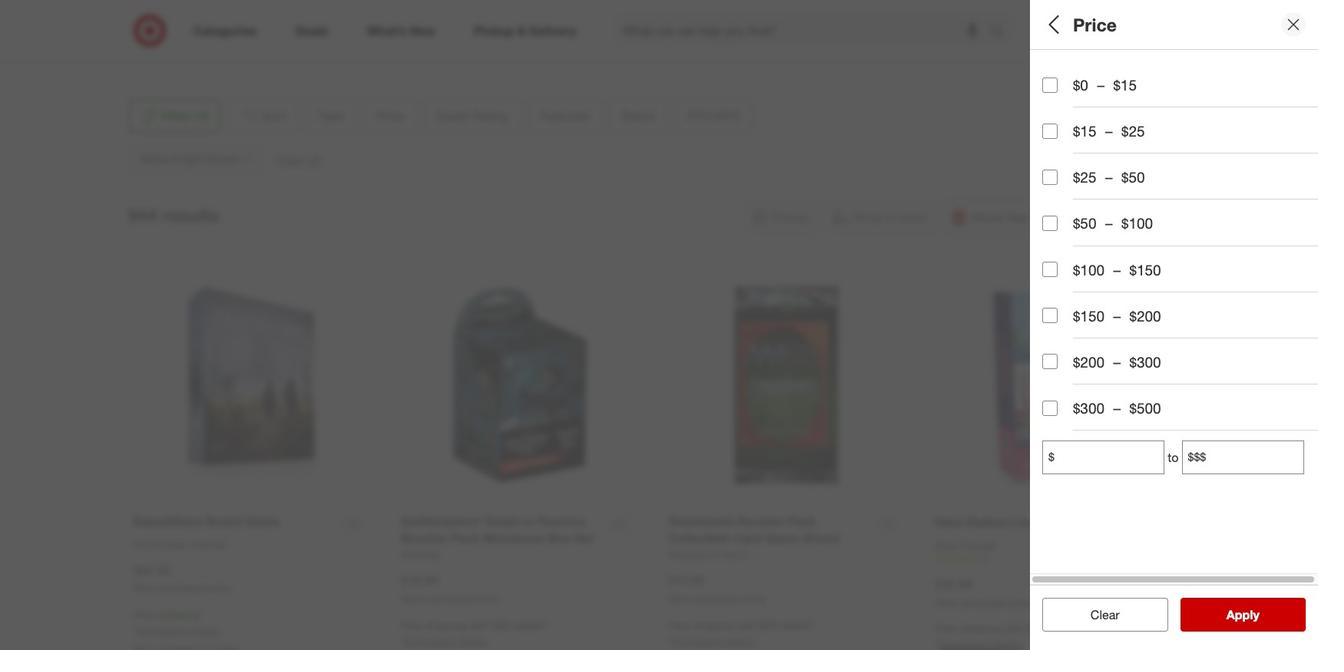 Task type: locate. For each thing, give the bounding box(es) containing it.
0 horizontal spatial with
[[470, 619, 489, 633]]

free for $20.99
[[936, 623, 957, 636]]

brand
[[1043, 281, 1085, 299]]

1 vertical spatial $50
[[1074, 215, 1097, 232]]

none text field inside price dialog
[[1182, 441, 1305, 475]]

0 horizontal spatial exclusions apply. button
[[138, 624, 221, 640]]

* down $84.95 when purchased online
[[199, 609, 203, 622]]

0 horizontal spatial exclusions
[[138, 625, 189, 638]]

price button
[[1043, 104, 1319, 158]]

1 vertical spatial $25
[[1074, 169, 1097, 186]]

brand button
[[1043, 265, 1319, 319]]

1 vertical spatial $300
[[1074, 400, 1105, 417]]

shipping for $20.99
[[960, 623, 1001, 636]]

exclusions down $84.95 when purchased online
[[138, 625, 189, 638]]

$20.99
[[936, 577, 973, 592]]

Include out of stock checkbox
[[1043, 388, 1058, 403]]

$18.99
[[401, 574, 438, 589]]

1 horizontal spatial free shipping with $35 orders* * exclusions apply.
[[669, 619, 815, 649]]

$100 down rating
[[1122, 215, 1154, 232]]

free down $20.99 in the bottom of the page
[[936, 623, 957, 636]]

online for $20.99
[[1009, 598, 1034, 609]]

$15 right $0
[[1114, 76, 1137, 94]]

1 horizontal spatial apply.
[[459, 635, 488, 649]]

$100  –  $150 checkbox
[[1043, 262, 1058, 278]]

free shipping with $35 orders* * exclusions apply.
[[401, 619, 548, 649], [669, 619, 815, 649]]

exclusions
[[138, 625, 189, 638], [405, 635, 456, 649], [672, 635, 724, 649]]

free shipping with $35 orders* * exclusions apply. down '$15.95 when purchased online'
[[669, 619, 815, 649]]

with down $18.99 when purchased online
[[470, 619, 489, 633]]

$35 down $18.99 when purchased online
[[492, 619, 510, 633]]

$150  –  $200 checkbox
[[1043, 308, 1058, 324]]

2 horizontal spatial $35
[[1027, 623, 1045, 636]]

0 vertical spatial $50
[[1122, 169, 1146, 186]]

1 horizontal spatial $50
[[1122, 169, 1146, 186]]

shipping inside free shipping * * exclusions apply.
[[158, 609, 199, 622]]

out
[[1125, 387, 1147, 404]]

purchased inside '$15.95 when purchased online'
[[695, 594, 739, 606]]

$150
[[1130, 261, 1162, 279], [1074, 307, 1105, 325]]

0 vertical spatial results
[[162, 205, 220, 226]]

apply.
[[192, 625, 221, 638], [459, 635, 488, 649], [727, 635, 756, 649]]

1 horizontal spatial $150
[[1130, 261, 1162, 279]]

2 horizontal spatial with
[[1004, 623, 1024, 636]]

$15 right "$15  –  $25" option
[[1074, 122, 1097, 140]]

0 vertical spatial $25
[[1122, 122, 1146, 140]]

2 free shipping with $35 orders* * exclusions apply. from the left
[[669, 619, 815, 649]]

when for $20.99
[[936, 598, 960, 609]]

purchased inside $84.95 when purchased online
[[160, 584, 204, 595]]

when down '$15.95'
[[669, 594, 693, 606]]

$300
[[1130, 353, 1162, 371], [1074, 400, 1105, 417]]

exclusions down '$15.95 when purchased online'
[[672, 635, 724, 649]]

with for $20.99
[[1004, 623, 1024, 636]]

$150 up fpo/apo
[[1074, 307, 1105, 325]]

$15.95 when purchased online
[[669, 574, 766, 606]]

0 vertical spatial $150
[[1130, 261, 1162, 279]]

rating
[[1088, 173, 1133, 191]]

1 horizontal spatial $100
[[1122, 215, 1154, 232]]

clear for clear all
[[1084, 608, 1113, 623]]

$15  –  $25
[[1074, 122, 1146, 140]]

* down '$15.95'
[[669, 635, 672, 649]]

apply. down '$15.95 when purchased online'
[[727, 635, 756, 649]]

0 vertical spatial $300
[[1130, 353, 1162, 371]]

apply. down $84.95 when purchased online
[[192, 625, 221, 638]]

shipping for $15.95
[[693, 619, 734, 633]]

$300 right $300  –  $500 checkbox
[[1074, 400, 1105, 417]]

shipping down $18.99 when purchased online
[[425, 619, 467, 633]]

guest rating
[[1043, 173, 1133, 191]]

2 horizontal spatial exclusions apply. button
[[672, 635, 756, 650]]

shipping down $84.95 when purchased online
[[158, 609, 199, 622]]

1 horizontal spatial $200
[[1130, 307, 1162, 325]]

online inside $18.99 when purchased online
[[474, 594, 499, 606]]

exclusions apply. button down $84.95 when purchased online
[[138, 624, 221, 640]]

fpo/apo
[[1043, 335, 1109, 352]]

search
[[984, 24, 1021, 40]]

1 free shipping with $35 orders* * exclusions apply. from the left
[[401, 619, 548, 649]]

1 horizontal spatial orders*
[[780, 619, 815, 633]]

clear for clear
[[1091, 608, 1120, 623]]

2 horizontal spatial orders*
[[1048, 623, 1082, 636]]

53719
[[207, 28, 237, 41]]

$15.95
[[669, 574, 705, 589]]

$50 right $50  –  $100 checkbox
[[1074, 215, 1097, 232]]

ga
[[1309, 80, 1319, 93]]

purchased down $18.99
[[428, 594, 472, 606]]

$0
[[1074, 76, 1089, 94]]

1 link
[[936, 554, 1174, 567]]

with for $15.95
[[737, 619, 757, 633]]

with down '$15.95 when purchased online'
[[737, 619, 757, 633]]

* down $84.95
[[134, 625, 138, 638]]

free down '$15.95'
[[669, 619, 690, 633]]

results for see results
[[1237, 608, 1276, 623]]

exclusions apply. button down '$15.95 when purchased online'
[[672, 635, 756, 650]]

results inside button
[[1237, 608, 1276, 623]]

0 horizontal spatial apply.
[[192, 625, 221, 638]]

purchased down '$15.95'
[[695, 594, 739, 606]]

$200  –  $300 checkbox
[[1043, 355, 1058, 370]]

0 horizontal spatial orders*
[[513, 619, 548, 633]]

None text field
[[1043, 441, 1165, 475]]

when inside the $20.99 when purchased online
[[936, 598, 960, 609]]

0 vertical spatial price
[[1074, 14, 1117, 35]]

free shipping with $35 orders* * exclusions apply. down $18.99 when purchased online
[[401, 619, 548, 649]]

with down the $20.99 when purchased online
[[1004, 623, 1024, 636]]

0 horizontal spatial $25
[[1074, 169, 1097, 186]]

shipping
[[158, 609, 199, 622], [425, 619, 467, 633], [693, 619, 734, 633], [960, 623, 1001, 636]]

when down $84.95
[[134, 584, 158, 595]]

clear inside button
[[1091, 608, 1120, 623]]

exclusions apply. button
[[138, 624, 221, 640], [405, 635, 488, 650], [672, 635, 756, 650]]

price inside the price button
[[1043, 120, 1079, 137]]

featured
[[1043, 227, 1104, 245]]

$25 down card
[[1122, 122, 1146, 140]]

apply. for $15.95
[[727, 635, 756, 649]]

when
[[134, 584, 158, 595], [401, 594, 425, 606], [669, 594, 693, 606], [936, 598, 960, 609]]

free down $18.99
[[401, 619, 423, 633]]

$35 down '$15.95 when purchased online'
[[760, 619, 777, 633]]

exclusions apply. button down $18.99 when purchased online
[[405, 635, 488, 650]]

*
[[199, 609, 203, 622], [134, 625, 138, 638], [401, 635, 405, 649], [669, 635, 672, 649]]

1 horizontal spatial $25
[[1122, 122, 1146, 140]]

0 vertical spatial $15
[[1114, 76, 1137, 94]]

purchased inside the $20.99 when purchased online
[[963, 598, 1006, 609]]

clear down 1 link
[[1091, 608, 1120, 623]]

1
[[984, 555, 989, 566]]

1 horizontal spatial $15
[[1114, 76, 1137, 94]]

2 clear from the left
[[1091, 608, 1120, 623]]

games; right card
[[1142, 80, 1179, 93]]

free shipping with $35 orders*
[[936, 623, 1082, 636]]

apply
[[1227, 608, 1260, 623]]

price dialog
[[1031, 0, 1319, 651]]

price
[[1074, 14, 1117, 35], [1043, 120, 1079, 137]]

purchased down $20.99 in the bottom of the page
[[963, 598, 1006, 609]]

type board games; card games; collectible trading cards; ga
[[1043, 60, 1319, 93]]

online inside '$15.95 when purchased online'
[[742, 594, 766, 606]]

free down $84.95
[[134, 609, 155, 622]]

2 horizontal spatial apply.
[[727, 635, 756, 649]]

results right 'see'
[[1237, 608, 1276, 623]]

$50  –  $100 checkbox
[[1043, 216, 1058, 231]]

clear all button
[[1043, 599, 1169, 633]]

results right 944
[[162, 205, 220, 226]]

when inside $84.95 when purchased online
[[134, 584, 158, 595]]

1 horizontal spatial exclusions
[[405, 635, 456, 649]]

park
[[224, 13, 245, 26]]

1 horizontal spatial $300
[[1130, 353, 1162, 371]]

None text field
[[1182, 441, 1305, 475]]

orders* for $20.99
[[1048, 623, 1082, 636]]

0 horizontal spatial $50
[[1074, 215, 1097, 232]]

$18.99 when purchased online
[[401, 574, 499, 606]]

1 horizontal spatial $35
[[760, 619, 777, 633]]

exclusions down $18.99 when purchased online
[[405, 635, 456, 649]]

1 vertical spatial $15
[[1074, 122, 1097, 140]]

$25 right '$25  –  $50' checkbox
[[1074, 169, 1097, 186]]

$50
[[1122, 169, 1146, 186], [1074, 215, 1097, 232]]

$25
[[1122, 122, 1146, 140], [1074, 169, 1097, 186]]

filters
[[1069, 14, 1117, 35]]

1 clear from the left
[[1084, 608, 1113, 623]]

1 vertical spatial $150
[[1074, 307, 1105, 325]]

when inside '$15.95 when purchased online'
[[669, 594, 693, 606]]

exclusions inside free shipping * * exclusions apply.
[[138, 625, 189, 638]]

price right all
[[1074, 14, 1117, 35]]

clear inside button
[[1084, 608, 1113, 623]]

to
[[1168, 450, 1179, 466]]

1 vertical spatial results
[[1237, 608, 1276, 623]]

1 horizontal spatial with
[[737, 619, 757, 633]]

$35
[[492, 619, 510, 633], [760, 619, 777, 633], [1027, 623, 1045, 636]]

1 games; from the left
[[1075, 80, 1113, 93]]

2 horizontal spatial exclusions
[[672, 635, 724, 649]]

1 horizontal spatial results
[[1237, 608, 1276, 623]]

0 vertical spatial $100
[[1122, 215, 1154, 232]]

games;
[[1075, 80, 1113, 93], [1142, 80, 1179, 93]]

when for $15.95
[[669, 594, 693, 606]]

orders* for $18.99
[[513, 619, 548, 633]]

0 horizontal spatial $100
[[1074, 261, 1105, 279]]

exclusions for $18.99
[[405, 635, 456, 649]]

$200
[[1130, 307, 1162, 325], [1074, 353, 1105, 371]]

$300 up include out of stock
[[1130, 353, 1162, 371]]

board
[[1043, 80, 1072, 93]]

none text field inside price dialog
[[1043, 441, 1165, 475]]

0 horizontal spatial games;
[[1075, 80, 1113, 93]]

collectible
[[1182, 80, 1233, 93]]

$20.99 when purchased online
[[936, 577, 1034, 609]]

when inside $18.99 when purchased online
[[401, 594, 425, 606]]

purchased up free shipping * * exclusions apply.
[[160, 584, 204, 595]]

clear
[[1084, 608, 1113, 623], [1091, 608, 1120, 623]]

$50 up $50  –  $100
[[1122, 169, 1146, 186]]

clear left all
[[1084, 608, 1113, 623]]

1 vertical spatial price
[[1043, 120, 1079, 137]]

shipping down '$15.95 when purchased online'
[[693, 619, 734, 633]]

trading
[[1236, 80, 1271, 93]]

games; left card
[[1075, 80, 1113, 93]]

free shipping * * exclusions apply.
[[134, 609, 221, 638]]

$100
[[1122, 215, 1154, 232], [1074, 261, 1105, 279]]

0 horizontal spatial results
[[162, 205, 220, 226]]

2835
[[140, 13, 164, 26]]

results
[[162, 205, 220, 226], [1237, 608, 1276, 623]]

when down $20.99 in the bottom of the page
[[936, 598, 960, 609]]

online inside $84.95 when purchased online
[[207, 584, 231, 595]]

$500
[[1130, 400, 1162, 417]]

fpo/apo button
[[1043, 319, 1319, 373]]

0 horizontal spatial $35
[[492, 619, 510, 633]]

with
[[470, 619, 489, 633], [737, 619, 757, 633], [1004, 623, 1024, 636]]

$100 up brand
[[1074, 261, 1105, 279]]

0 horizontal spatial $150
[[1074, 307, 1105, 325]]

online
[[207, 584, 231, 595], [474, 594, 499, 606], [742, 594, 766, 606], [1009, 598, 1034, 609]]

price down board at the right top of page
[[1043, 120, 1079, 137]]

purchased inside $18.99 when purchased online
[[428, 594, 472, 606]]

1 horizontal spatial exclusions apply. button
[[405, 635, 488, 650]]

$15
[[1114, 76, 1137, 94], [1074, 122, 1097, 140]]

$35 down the $20.99 when purchased online
[[1027, 623, 1045, 636]]

0 horizontal spatial $200
[[1074, 353, 1105, 371]]

apply. down $18.99 when purchased online
[[459, 635, 488, 649]]

free
[[134, 609, 155, 622], [401, 619, 423, 633], [669, 619, 690, 633], [936, 623, 957, 636]]

when for $84.95
[[134, 584, 158, 595]]

shipping down the $20.99 when purchased online
[[960, 623, 1001, 636]]

orders* for $15.95
[[780, 619, 815, 633]]

free shipping with $35 orders* * exclusions apply. for $15.95
[[669, 619, 815, 649]]

0 horizontal spatial free shipping with $35 orders* * exclusions apply.
[[401, 619, 548, 649]]

$150 up $150  –  $200
[[1130, 261, 1162, 279]]

when down $18.99
[[401, 594, 425, 606]]

orders*
[[513, 619, 548, 633], [780, 619, 815, 633], [1048, 623, 1082, 636]]

online inside the $20.99 when purchased online
[[1009, 598, 1034, 609]]

1 horizontal spatial games;
[[1142, 80, 1179, 93]]

1 vertical spatial $100
[[1074, 261, 1105, 279]]

purchased
[[160, 584, 204, 595], [428, 594, 472, 606], [695, 594, 739, 606], [963, 598, 1006, 609]]



Task type: describe. For each thing, give the bounding box(es) containing it.
$150  –  $200
[[1074, 307, 1162, 325]]

stock
[[1167, 387, 1203, 404]]

guest rating button
[[1043, 158, 1319, 211]]

clear all
[[1084, 608, 1128, 623]]

online for $84.95
[[207, 584, 231, 595]]

$200  –  $300
[[1074, 353, 1162, 371]]

0 vertical spatial $200
[[1130, 307, 1162, 325]]

purchased for $84.95
[[160, 584, 204, 595]]

clear button
[[1043, 599, 1169, 633]]

$35 for $15.95
[[760, 619, 777, 633]]

$15  –  $25 checkbox
[[1043, 124, 1058, 139]]

purchased for $15.95
[[695, 594, 739, 606]]

cards;
[[1274, 80, 1306, 93]]

of
[[1151, 387, 1163, 404]]

2835 commerce park drive fitchburg , wi 53719 us
[[140, 13, 273, 57]]

search button
[[984, 14, 1021, 51]]

all
[[1043, 14, 1064, 35]]

purchased for $20.99
[[963, 598, 1006, 609]]

card
[[1116, 80, 1139, 93]]

exclusions apply. button for $15.95
[[672, 635, 756, 650]]

$50  –  $100
[[1074, 215, 1154, 232]]

all filters dialog
[[1031, 0, 1319, 651]]

free for $18.99
[[401, 619, 423, 633]]

online for $15.95
[[742, 594, 766, 606]]

* down $18.99
[[401, 635, 405, 649]]

free shipping with $35 orders* * exclusions apply. for $18.99
[[401, 619, 548, 649]]

shipping for $18.99
[[425, 619, 467, 633]]

$100  –  $150
[[1074, 261, 1162, 279]]

apply button
[[1181, 599, 1307, 633]]

$300  –  $500 checkbox
[[1043, 401, 1058, 416]]

$0  –  $15 checkbox
[[1043, 77, 1058, 93]]

with for $18.99
[[470, 619, 489, 633]]

free for $15.95
[[669, 619, 690, 633]]

1 vertical spatial $200
[[1074, 353, 1105, 371]]

all filters
[[1043, 14, 1117, 35]]

when for $18.99
[[401, 594, 425, 606]]

featured button
[[1043, 211, 1319, 265]]

$25  –  $50
[[1074, 169, 1146, 186]]

apply. for $18.99
[[459, 635, 488, 649]]

apply. inside free shipping * * exclusions apply.
[[192, 625, 221, 638]]

exclusions for $15.95
[[672, 635, 724, 649]]

,
[[185, 28, 188, 41]]

$300  –  $500
[[1074, 400, 1162, 417]]

$84.95
[[134, 563, 171, 578]]

all
[[1116, 608, 1128, 623]]

$0  –  $15
[[1074, 76, 1137, 94]]

944 results
[[128, 205, 220, 226]]

include out of stock
[[1074, 387, 1203, 404]]

us
[[140, 44, 155, 57]]

commerce
[[167, 13, 221, 26]]

results for 944 results
[[162, 205, 220, 226]]

price inside price dialog
[[1074, 14, 1117, 35]]

see results button
[[1181, 599, 1307, 633]]

exclusions apply. button for $18.99
[[405, 635, 488, 650]]

What can we help you find? suggestions appear below search field
[[614, 14, 995, 48]]

$84.95 when purchased online
[[134, 563, 231, 595]]

fitchburg
[[140, 28, 185, 41]]

guest
[[1043, 173, 1084, 191]]

see
[[1211, 608, 1233, 623]]

purchased for $18.99
[[428, 594, 472, 606]]

0 horizontal spatial $15
[[1074, 122, 1097, 140]]

$35 for $20.99
[[1027, 623, 1045, 636]]

free inside free shipping * * exclusions apply.
[[134, 609, 155, 622]]

drive
[[248, 13, 273, 26]]

wi
[[191, 28, 204, 41]]

include
[[1074, 387, 1121, 404]]

2 games; from the left
[[1142, 80, 1179, 93]]

0 horizontal spatial $300
[[1074, 400, 1105, 417]]

$25  –  $50 checkbox
[[1043, 170, 1058, 185]]

online for $18.99
[[474, 594, 499, 606]]

see results
[[1211, 608, 1276, 623]]

$35 for $18.99
[[492, 619, 510, 633]]

944
[[128, 205, 157, 226]]

type
[[1043, 60, 1075, 78]]



Task type: vqa. For each thing, say whether or not it's contained in the screenshot.
$35 for $15.95
yes



